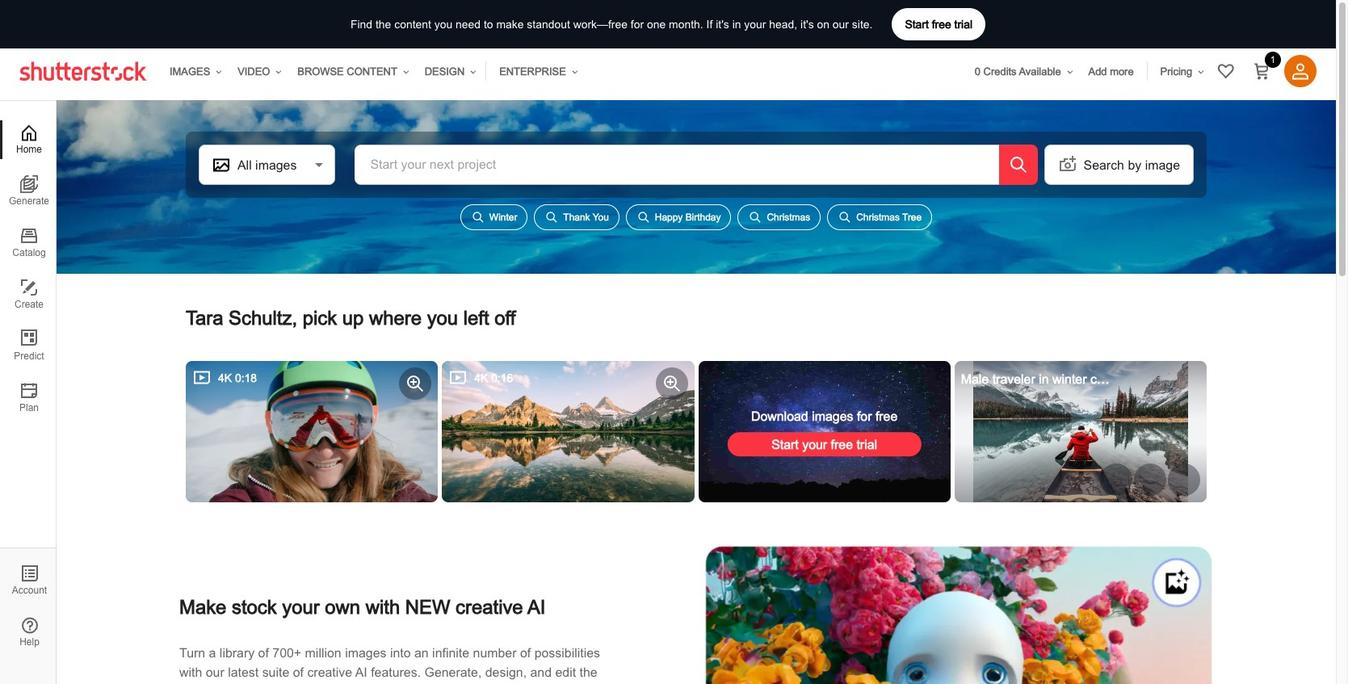 Task type: vqa. For each thing, say whether or not it's contained in the screenshot.
images inside the POPUP BUTTON
yes



Task type: locate. For each thing, give the bounding box(es) containing it.
1 horizontal spatial it's
[[801, 18, 814, 31]]

700+
[[273, 646, 302, 661]]

free up start your free trial
[[876, 409, 898, 424]]

you
[[435, 18, 453, 31], [427, 306, 458, 329]]

winter
[[490, 211, 518, 223]]

search by image
[[1084, 157, 1181, 172]]

ai up possibilities on the left of page
[[528, 596, 546, 619]]

predict link
[[0, 327, 56, 366]]

thank
[[564, 211, 590, 223]]

2 tab list from the top
[[0, 548, 57, 685]]

ai left features.
[[355, 666, 368, 680]]

pricing link
[[1155, 56, 1208, 88]]

1 horizontal spatial christmas
[[857, 211, 900, 223]]

it's
[[716, 18, 730, 31], [801, 18, 814, 31]]

in
[[733, 18, 742, 31]]

if
[[707, 18, 713, 31]]

a
[[209, 646, 216, 661]]

1 horizontal spatial trial
[[955, 18, 973, 31]]

for inside "asset" image
[[857, 409, 872, 424]]

start right site.
[[906, 18, 929, 31]]

0 horizontal spatial creative
[[307, 666, 353, 680]]

creative
[[456, 596, 523, 619], [307, 666, 353, 680]]

images right all
[[255, 157, 297, 172]]

video
[[238, 66, 270, 78]]

all
[[238, 157, 252, 172]]

christmas button
[[738, 204, 821, 230]]

4k inside asset happy female snowboarder or skier makes selfie and spins around in ski resort. happy vacation portrait or video live coverage for social media.big reflective goggles and safety helmet. winter activity image
[[218, 371, 232, 384]]

enterprise
[[500, 66, 566, 78]]

add
[[1089, 66, 1108, 78]]

up
[[343, 306, 364, 329]]

free right site.
[[932, 18, 952, 31]]

1 christmas from the left
[[767, 211, 811, 223]]

start free trial link
[[893, 8, 986, 40]]

1 horizontal spatial for
[[857, 409, 872, 424]]

2 christmas from the left
[[857, 211, 900, 223]]

images inside popup button
[[255, 157, 297, 172]]

your left own on the bottom left of the page
[[282, 596, 320, 619]]

image
[[1146, 157, 1181, 172]]

own
[[325, 596, 361, 619]]

0 horizontal spatial it's
[[716, 18, 730, 31]]

2 horizontal spatial images
[[812, 409, 854, 424]]

4k inside image
[[475, 371, 488, 384]]

1 horizontal spatial start
[[906, 18, 929, 31]]

1 vertical spatial our
[[206, 666, 224, 680]]

0 horizontal spatial your
[[282, 596, 320, 619]]

1 vertical spatial tab list
[[0, 548, 57, 685]]

0 horizontal spatial 4k
[[218, 371, 232, 384]]

asset 4k timelapse reflection of mountains, mt assiniboine and sunburst peak at sunset. image
[[442, 361, 695, 504]]

winter button
[[461, 204, 528, 230]]

0 horizontal spatial ai
[[355, 666, 368, 680]]

images inside turn a library of 700+ million images into an infinite number of possibilities with our latest suite of creative ai features. generate, design, and edit th
[[345, 646, 387, 661]]

with right own on the bottom left of the page
[[366, 596, 400, 619]]

1 vertical spatial free
[[876, 409, 898, 424]]

possibilities
[[535, 646, 601, 661]]

ai
[[528, 596, 546, 619], [355, 666, 368, 680]]

tara schultz, pick up where you left off
[[186, 306, 516, 329]]

1 vertical spatial with
[[179, 666, 202, 680]]

christmas
[[767, 211, 811, 223], [857, 211, 900, 223]]

4k 0:16
[[475, 371, 513, 384]]

predict
[[14, 351, 44, 362]]

happy birthday link
[[626, 204, 732, 230]]

one
[[647, 18, 666, 31]]

0 horizontal spatial images
[[255, 157, 297, 172]]

your right in
[[745, 18, 767, 31]]

0 vertical spatial our
[[833, 18, 849, 31]]

trial
[[955, 18, 973, 31], [857, 437, 878, 452]]

home
[[16, 144, 42, 155]]

1 vertical spatial start
[[772, 437, 799, 452]]

of down 700+
[[293, 666, 304, 680]]

turn
[[179, 646, 205, 661]]

tara
[[186, 306, 223, 329]]

images left into
[[345, 646, 387, 661]]

0 horizontal spatial of
[[258, 646, 269, 661]]

with
[[366, 596, 400, 619], [179, 666, 202, 680]]

our right on
[[833, 18, 849, 31]]

you left left
[[427, 306, 458, 329]]

images for download
[[812, 409, 854, 424]]

generate link
[[0, 172, 56, 211]]

0 vertical spatial ai
[[528, 596, 546, 619]]

an
[[415, 646, 429, 661]]

latest
[[228, 666, 259, 680]]

0 vertical spatial trial
[[955, 18, 973, 31]]

images
[[255, 157, 297, 172], [812, 409, 854, 424], [345, 646, 387, 661]]

4k left 0:18
[[218, 371, 232, 384]]

download images for free
[[752, 409, 898, 424]]

happy
[[655, 211, 683, 223]]

2 vertical spatial images
[[345, 646, 387, 661]]

for left one
[[631, 18, 644, 31]]

1 vertical spatial creative
[[307, 666, 353, 680]]

creative down million
[[307, 666, 353, 680]]

christmas tree link
[[828, 204, 933, 230]]

images up start your free trial
[[812, 409, 854, 424]]

1 horizontal spatial images
[[345, 646, 387, 661]]

0 vertical spatial start
[[906, 18, 929, 31]]

christmas tree
[[857, 211, 922, 223]]

it's right if
[[716, 18, 730, 31]]

0 vertical spatial images
[[255, 157, 297, 172]]

preview image
[[662, 374, 682, 393]]

images inside "asset" image
[[812, 409, 854, 424]]

4k left "0:16"
[[475, 371, 488, 384]]

0 vertical spatial free
[[932, 18, 952, 31]]

2 horizontal spatial free
[[932, 18, 952, 31]]

our down a
[[206, 666, 224, 680]]

christmas inside button
[[767, 211, 811, 223]]

tab list containing home
[[0, 120, 56, 431]]

2 4k from the left
[[475, 371, 488, 384]]

make stock your own with new creative ai
[[179, 596, 546, 619]]

ai gen uhp module image
[[703, 542, 1214, 685]]

1 vertical spatial your
[[803, 437, 828, 452]]

find
[[351, 18, 373, 31]]

start down download at bottom
[[772, 437, 799, 452]]

0 vertical spatial with
[[366, 596, 400, 619]]

free
[[932, 18, 952, 31], [876, 409, 898, 424], [831, 437, 854, 452]]

2 vertical spatial your
[[282, 596, 320, 619]]

your down download images for free
[[803, 437, 828, 452]]

asset happy female snowboarder or skier makes selfie and spins around in ski resort. happy vacation portrait or video live coverage for social media.big reflective goggles and safety helmet. winter activity image
[[186, 361, 438, 504]]

2 horizontal spatial your
[[803, 437, 828, 452]]

0:16
[[492, 371, 513, 384]]

find the content you need to make standout work—free for one month. if it's in your head, it's on our site.
[[351, 18, 873, 31]]

start for start free trial
[[906, 18, 929, 31]]

0 vertical spatial you
[[435, 18, 453, 31]]

credits
[[984, 66, 1017, 78]]

creative inside turn a library of 700+ million images into an infinite number of possibilities with our latest suite of creative ai features. generate, design, and edit th
[[307, 666, 353, 680]]

trial inside 'start free trial' link
[[955, 18, 973, 31]]

1 horizontal spatial ai
[[528, 596, 546, 619]]

christmas inside button
[[857, 211, 900, 223]]

of up the and
[[520, 646, 531, 661]]

creative up number
[[456, 596, 523, 619]]

tab list containing account
[[0, 548, 57, 685]]

for up start your free trial
[[857, 409, 872, 424]]

0 horizontal spatial free
[[831, 437, 854, 452]]

of
[[258, 646, 269, 661], [520, 646, 531, 661], [293, 666, 304, 680]]

0 vertical spatial tab list
[[0, 120, 56, 431]]

of up suite
[[258, 646, 269, 661]]

1 vertical spatial ai
[[355, 666, 368, 680]]

0 horizontal spatial trial
[[857, 437, 878, 452]]

0 vertical spatial for
[[631, 18, 644, 31]]

1 vertical spatial images
[[812, 409, 854, 424]]

0 horizontal spatial start
[[772, 437, 799, 452]]

catalog link
[[0, 224, 56, 263]]

free down download images for free
[[831, 437, 854, 452]]

0 horizontal spatial christmas
[[767, 211, 811, 223]]

generate,
[[425, 666, 482, 680]]

start inside "asset" image
[[772, 437, 799, 452]]

for
[[631, 18, 644, 31], [857, 409, 872, 424]]

1 horizontal spatial 4k
[[475, 371, 488, 384]]

our
[[833, 18, 849, 31], [206, 666, 224, 680]]

0 credits available link
[[969, 56, 1076, 88]]

4k
[[218, 371, 232, 384], [475, 371, 488, 384]]

1 horizontal spatial your
[[745, 18, 767, 31]]

1 it's from the left
[[716, 18, 730, 31]]

1 horizontal spatial creative
[[456, 596, 523, 619]]

it's left on
[[801, 18, 814, 31]]

you left need
[[435, 18, 453, 31]]

left
[[464, 306, 489, 329]]

with inside turn a library of 700+ million images into an infinite number of possibilities with our latest suite of creative ai features. generate, design, and edit th
[[179, 666, 202, 680]]

search
[[1084, 157, 1125, 172]]

christmas link
[[738, 204, 821, 230]]

0 vertical spatial creative
[[456, 596, 523, 619]]

1 vertical spatial for
[[857, 409, 872, 424]]

0 horizontal spatial with
[[179, 666, 202, 680]]

images for all
[[255, 157, 297, 172]]

with down turn
[[179, 666, 202, 680]]

tree
[[903, 211, 922, 223]]

the
[[376, 18, 391, 31]]

1 tab list from the top
[[0, 120, 56, 431]]

1 vertical spatial trial
[[857, 437, 878, 452]]

you
[[593, 211, 609, 223]]

0 horizontal spatial our
[[206, 666, 224, 680]]

images
[[170, 66, 210, 78]]

tab list
[[0, 120, 56, 431], [0, 548, 57, 685]]

1 4k from the left
[[218, 371, 232, 384]]

download
[[752, 409, 809, 424]]



Task type: describe. For each thing, give the bounding box(es) containing it.
generate
[[9, 196, 49, 207]]

pricing
[[1161, 66, 1193, 78]]

4k timelapse reflection of mountains, mt assiniboine and sunburst peak at sunset.  stock video image
[[442, 361, 695, 504]]

and
[[531, 666, 552, 680]]

design link
[[418, 56, 479, 88]]

turn a library of 700+ million images into an infinite number of possibilities with our latest suite of creative ai features. generate, design, and edit th
[[179, 646, 601, 685]]

0
[[975, 66, 981, 78]]

ai inside turn a library of 700+ million images into an infinite number of possibilities with our latest suite of creative ai features. generate, design, and edit th
[[355, 666, 368, 680]]

cart image
[[1253, 61, 1272, 81]]

trial inside start your free trial link
[[857, 437, 878, 452]]

0:18
[[235, 371, 257, 384]]

stock
[[232, 596, 277, 619]]

search by image button
[[1045, 145, 1195, 184]]

add more
[[1089, 66, 1134, 78]]

pick
[[303, 306, 337, 329]]

design
[[425, 66, 465, 78]]

edit
[[556, 666, 576, 680]]

thank you button
[[535, 204, 620, 230]]

suite
[[262, 666, 290, 680]]

work—free
[[574, 18, 628, 31]]

video link
[[231, 56, 285, 88]]

catalog
[[12, 247, 46, 259]]

plan link
[[0, 379, 56, 418]]

schultz,
[[229, 306, 297, 329]]

thank you link
[[535, 204, 620, 230]]

preview image
[[406, 374, 425, 393]]

site.
[[853, 18, 873, 31]]

browse content
[[298, 66, 398, 78]]

need
[[456, 18, 481, 31]]

2 horizontal spatial of
[[520, 646, 531, 661]]

search image
[[1009, 155, 1029, 174]]

0 credits available
[[975, 66, 1062, 78]]

design,
[[486, 666, 527, 680]]

home link
[[0, 120, 56, 159]]

your inside start your free trial link
[[803, 437, 828, 452]]

start your free trial
[[772, 437, 878, 452]]

shutterstock image
[[19, 61, 150, 81]]

asset image
[[699, 361, 951, 503]]

new
[[406, 596, 451, 619]]

more
[[1111, 66, 1134, 78]]

christmas for christmas
[[767, 211, 811, 223]]

all images
[[238, 157, 297, 172]]

asset male traveler in winter coat canoeing in spirit island on maligne lake at jasper national park, ab, canada image
[[955, 361, 1208, 515]]

features.
[[371, 666, 421, 680]]

sea aerial view image
[[57, 100, 1337, 501]]

plan
[[19, 403, 39, 414]]

library
[[220, 646, 255, 661]]

happy female snowboarder or skier makes selfie and spins around in ski resort. happy vacation portrait or video live coverage for social media.big reflective goggles and safety helmet. winter activity stock video image
[[186, 361, 438, 504]]

help
[[20, 637, 39, 648]]

content
[[347, 66, 398, 78]]

2 vertical spatial free
[[831, 437, 854, 452]]

available
[[1020, 66, 1062, 78]]

4k for 4k 0:18
[[218, 371, 232, 384]]

add more button
[[1083, 55, 1141, 87]]

account
[[12, 585, 47, 596]]

make
[[179, 596, 227, 619]]

start for start your free trial
[[772, 437, 799, 452]]

4k for 4k 0:16
[[475, 371, 488, 384]]

make
[[497, 18, 524, 31]]

0 vertical spatial your
[[745, 18, 767, 31]]

4k 0:18
[[218, 371, 257, 384]]

thank you
[[564, 211, 609, 223]]

1 horizontal spatial our
[[833, 18, 849, 31]]

browse content link
[[291, 56, 412, 88]]

happy birthday
[[655, 211, 721, 223]]

by
[[1129, 157, 1142, 172]]

our inside turn a library of 700+ million images into an infinite number of possibilities with our latest suite of creative ai features. generate, design, and edit th
[[206, 666, 224, 680]]

start your free trial link
[[728, 433, 922, 457]]

into
[[390, 646, 411, 661]]

male traveler in winter coat canoeing in spirit island on maligne lake at jasper national park, ab, canada stock photo image
[[974, 361, 1189, 515]]

off
[[495, 306, 516, 329]]

start free trial
[[906, 18, 973, 31]]

head,
[[770, 18, 798, 31]]

1 horizontal spatial with
[[366, 596, 400, 619]]

Start your next project search field
[[366, 145, 606, 184]]

million
[[305, 646, 342, 661]]

collections image
[[1217, 61, 1237, 81]]

where
[[369, 306, 422, 329]]

birthday
[[686, 211, 721, 223]]

images link
[[163, 56, 225, 88]]

1 horizontal spatial free
[[876, 409, 898, 424]]

1
[[1271, 54, 1276, 65]]

help link
[[0, 613, 57, 652]]

enterprise link
[[493, 56, 581, 88]]

create
[[15, 299, 44, 310]]

number
[[473, 646, 517, 661]]

all images button
[[199, 145, 336, 184]]

happy birthday button
[[626, 204, 732, 230]]

1 vertical spatial you
[[427, 306, 458, 329]]

1 horizontal spatial of
[[293, 666, 304, 680]]

on
[[818, 18, 830, 31]]

standout
[[527, 18, 570, 31]]

2 it's from the left
[[801, 18, 814, 31]]

christmas tree button
[[828, 204, 933, 230]]

account link
[[0, 562, 57, 601]]

christmas for christmas tree
[[857, 211, 900, 223]]

0 horizontal spatial for
[[631, 18, 644, 31]]



